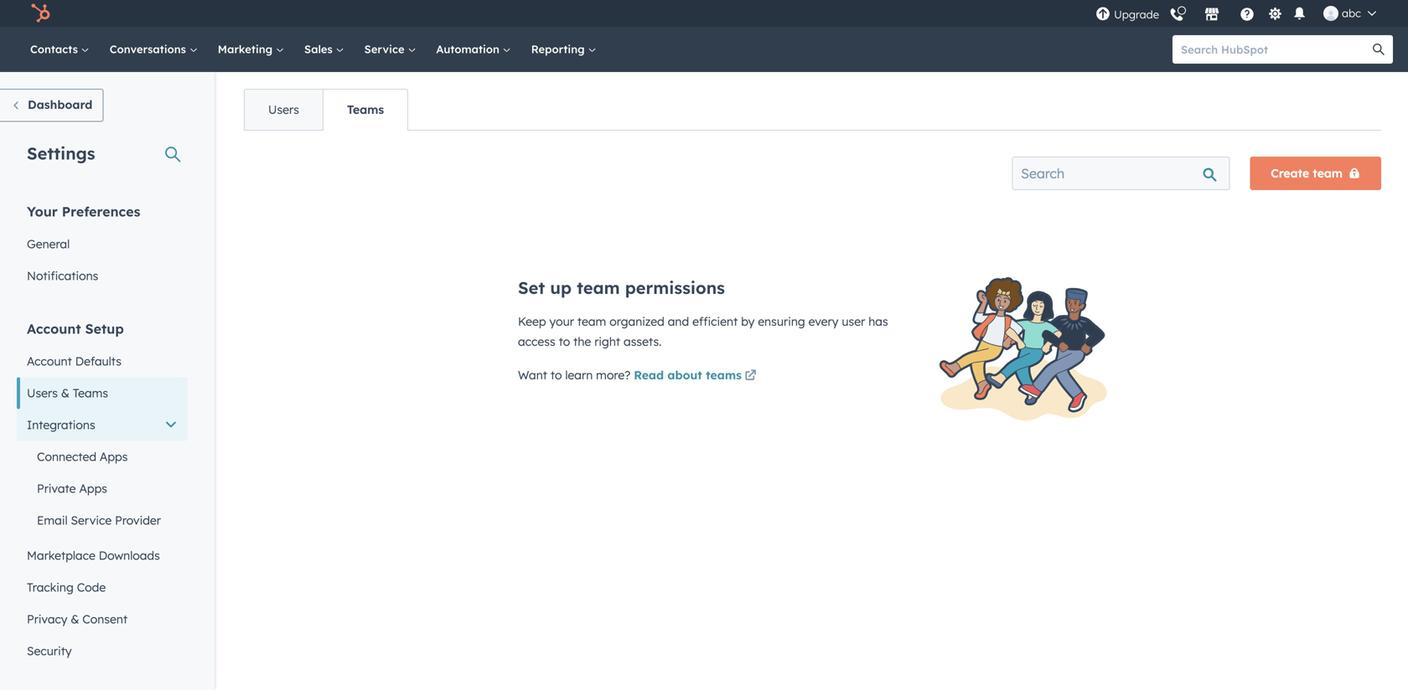 Task type: describe. For each thing, give the bounding box(es) containing it.
connected apps
[[37, 450, 128, 465]]

marketing link
[[208, 27, 294, 72]]

permissions
[[625, 278, 725, 298]]

account for account setup
[[27, 321, 81, 337]]

your preferences
[[27, 203, 140, 220]]

marketplace downloads
[[27, 549, 160, 563]]

code
[[77, 581, 106, 595]]

help button
[[1233, 4, 1262, 23]]

Search HubSpot search field
[[1173, 35, 1378, 64]]

setup
[[85, 321, 124, 337]]

ensuring
[[758, 314, 806, 329]]

security
[[27, 644, 72, 659]]

navigation containing users
[[244, 89, 408, 131]]

private
[[37, 482, 76, 496]]

your
[[27, 203, 58, 220]]

settings
[[27, 143, 95, 164]]

settings image
[[1268, 7, 1283, 22]]

sales link
[[294, 27, 354, 72]]

tracking
[[27, 581, 74, 595]]

menu containing abc
[[1094, 0, 1389, 27]]

read about teams
[[634, 368, 742, 383]]

abc button
[[1314, 0, 1387, 27]]

general link
[[17, 228, 188, 260]]

every
[[809, 314, 839, 329]]

users & teams
[[27, 386, 108, 401]]

service link
[[354, 27, 426, 72]]

dashboard link
[[0, 89, 103, 122]]

conversations link
[[100, 27, 208, 72]]

reporting link
[[521, 27, 607, 72]]

create team
[[1271, 166, 1343, 181]]

conversations
[[110, 42, 189, 56]]

marketplace downloads link
[[17, 540, 188, 572]]

right
[[595, 335, 621, 349]]

keep
[[518, 314, 546, 329]]

reporting
[[531, 42, 588, 56]]

privacy & consent
[[27, 613, 128, 627]]

email
[[37, 514, 68, 528]]

privacy & consent link
[[17, 604, 188, 636]]

& for privacy
[[71, 613, 79, 627]]

provider
[[115, 514, 161, 528]]

users & teams link
[[17, 378, 188, 410]]

assets.
[[624, 335, 662, 349]]

marketing
[[218, 42, 276, 56]]

apps for private apps
[[79, 482, 107, 496]]

notifications button
[[1290, 5, 1311, 22]]

tracking code link
[[17, 572, 188, 604]]

link opens in a new window image inside read about teams link
[[745, 371, 757, 383]]

account setup element
[[17, 320, 188, 668]]

organized
[[610, 314, 665, 329]]

calling icon image
[[1170, 8, 1185, 23]]

email service provider
[[37, 514, 161, 528]]

calling icon button
[[1163, 1, 1192, 26]]

settings link
[[1265, 5, 1286, 22]]

dashboard
[[28, 97, 93, 112]]

general
[[27, 237, 70, 252]]

teams link
[[323, 90, 408, 130]]

want to learn more?
[[518, 368, 634, 383]]

connected apps link
[[17, 441, 188, 473]]

create team button
[[1250, 157, 1382, 190]]

users link
[[245, 90, 323, 130]]

upgrade
[[1114, 8, 1160, 21]]

security link
[[17, 636, 188, 668]]

help image
[[1240, 8, 1255, 23]]

keep your team organized and efficient by ensuring every user has access to the right assets.
[[518, 314, 889, 349]]

set
[[518, 278, 545, 298]]

users for users & teams
[[27, 386, 58, 401]]

Search search field
[[1012, 157, 1230, 190]]



Task type: vqa. For each thing, say whether or not it's contained in the screenshot.
the 30 in 60 Min, 30 Min, And 15 Min Meeting Https://Meetings.Hubspot.Com/Bob-Builder
no



Task type: locate. For each thing, give the bounding box(es) containing it.
account setup
[[27, 321, 124, 337]]

contacts link
[[20, 27, 100, 72]]

0 vertical spatial teams
[[347, 102, 384, 117]]

1 horizontal spatial service
[[364, 42, 408, 56]]

integrations button
[[17, 410, 188, 441]]

connected
[[37, 450, 96, 465]]

users down marketing link
[[268, 102, 299, 117]]

1 horizontal spatial &
[[71, 613, 79, 627]]

1 vertical spatial service
[[71, 514, 112, 528]]

users inside users & teams link
[[27, 386, 58, 401]]

private apps
[[37, 482, 107, 496]]

users up integrations
[[27, 386, 58, 401]]

account for account defaults
[[27, 354, 72, 369]]

user
[[842, 314, 866, 329]]

abc
[[1342, 6, 1362, 20]]

marketplaces image
[[1205, 8, 1220, 23]]

apps down integrations dropdown button
[[100, 450, 128, 465]]

1 horizontal spatial teams
[[347, 102, 384, 117]]

preferences
[[62, 203, 140, 220]]

0 vertical spatial account
[[27, 321, 81, 337]]

2 vertical spatial team
[[578, 314, 606, 329]]

service
[[364, 42, 408, 56], [71, 514, 112, 528]]

1 horizontal spatial users
[[268, 102, 299, 117]]

to inside the keep your team organized and efficient by ensuring every user has access to the right assets.
[[559, 335, 570, 349]]

search image
[[1373, 44, 1385, 55]]

apps for connected apps
[[100, 450, 128, 465]]

2 account from the top
[[27, 354, 72, 369]]

sales
[[304, 42, 336, 56]]

1 vertical spatial teams
[[73, 386, 108, 401]]

email service provider link
[[17, 505, 188, 537]]

&
[[61, 386, 70, 401], [71, 613, 79, 627]]

0 horizontal spatial users
[[27, 386, 58, 401]]

marketplaces button
[[1195, 0, 1230, 27]]

defaults
[[75, 354, 122, 369]]

users inside users link
[[268, 102, 299, 117]]

account up account defaults
[[27, 321, 81, 337]]

integrations
[[27, 418, 95, 433]]

privacy
[[27, 613, 67, 627]]

account up the users & teams
[[27, 354, 72, 369]]

search button
[[1365, 35, 1394, 64]]

automation
[[436, 42, 503, 56]]

notifications image
[[1293, 7, 1308, 22]]

& for users
[[61, 386, 70, 401]]

contacts
[[30, 42, 81, 56]]

apps
[[100, 450, 128, 465], [79, 482, 107, 496]]

your preferences element
[[17, 202, 188, 292]]

account inside "link"
[[27, 354, 72, 369]]

automation link
[[426, 27, 521, 72]]

read about teams link
[[634, 367, 760, 387]]

0 horizontal spatial teams
[[73, 386, 108, 401]]

teams
[[706, 368, 742, 383]]

navigation
[[244, 89, 408, 131]]

2 link opens in a new window image from the top
[[745, 371, 757, 383]]

hubspot link
[[20, 3, 63, 23]]

team inside button
[[1313, 166, 1343, 181]]

link opens in a new window image
[[745, 367, 757, 387], [745, 371, 757, 383]]

1 vertical spatial &
[[71, 613, 79, 627]]

the
[[574, 335, 591, 349]]

1 account from the top
[[27, 321, 81, 337]]

service inside the account setup 'element'
[[71, 514, 112, 528]]

0 vertical spatial &
[[61, 386, 70, 401]]

consent
[[82, 613, 128, 627]]

1 vertical spatial apps
[[79, 482, 107, 496]]

1 vertical spatial users
[[27, 386, 58, 401]]

team up the
[[578, 314, 606, 329]]

0 vertical spatial apps
[[100, 450, 128, 465]]

set up team permissions
[[518, 278, 725, 298]]

account defaults link
[[17, 346, 188, 378]]

team inside the keep your team organized and efficient by ensuring every user has access to the right assets.
[[578, 314, 606, 329]]

to left the learn
[[551, 368, 562, 383]]

want
[[518, 368, 547, 383]]

0 horizontal spatial &
[[61, 386, 70, 401]]

users for users
[[268, 102, 299, 117]]

0 horizontal spatial service
[[71, 514, 112, 528]]

team right the create
[[1313, 166, 1343, 181]]

learn
[[565, 368, 593, 383]]

team
[[1313, 166, 1343, 181], [577, 278, 620, 298], [578, 314, 606, 329]]

1 vertical spatial team
[[577, 278, 620, 298]]

teams inside the account setup 'element'
[[73, 386, 108, 401]]

service down private apps "link"
[[71, 514, 112, 528]]

0 vertical spatial service
[[364, 42, 408, 56]]

teams down defaults
[[73, 386, 108, 401]]

1 vertical spatial account
[[27, 354, 72, 369]]

apps inside "link"
[[79, 482, 107, 496]]

more?
[[596, 368, 631, 383]]

private apps link
[[17, 473, 188, 505]]

apps up the email service provider
[[79, 482, 107, 496]]

users
[[268, 102, 299, 117], [27, 386, 58, 401]]

notifications link
[[17, 260, 188, 292]]

& up integrations
[[61, 386, 70, 401]]

team right the up
[[577, 278, 620, 298]]

create
[[1271, 166, 1310, 181]]

account defaults
[[27, 354, 122, 369]]

about
[[668, 368, 702, 383]]

your
[[550, 314, 574, 329]]

team for organized
[[578, 314, 606, 329]]

access
[[518, 335, 556, 349]]

& right privacy
[[71, 613, 79, 627]]

upgrade image
[[1096, 7, 1111, 22]]

menu
[[1094, 0, 1389, 27]]

team for permissions
[[577, 278, 620, 298]]

efficient
[[693, 314, 738, 329]]

marketplace
[[27, 549, 95, 563]]

0 vertical spatial team
[[1313, 166, 1343, 181]]

service right 'sales' link
[[364, 42, 408, 56]]

notifications
[[27, 269, 98, 283]]

teams down service link
[[347, 102, 384, 117]]

hubspot image
[[30, 3, 50, 23]]

has
[[869, 314, 889, 329]]

0 vertical spatial users
[[268, 102, 299, 117]]

read
[[634, 368, 664, 383]]

by
[[741, 314, 755, 329]]

tracking code
[[27, 581, 106, 595]]

account
[[27, 321, 81, 337], [27, 354, 72, 369]]

gary orlando image
[[1324, 6, 1339, 21]]

downloads
[[99, 549, 160, 563]]

teams
[[347, 102, 384, 117], [73, 386, 108, 401]]

1 link opens in a new window image from the top
[[745, 367, 757, 387]]

up
[[550, 278, 572, 298]]

1 vertical spatial to
[[551, 368, 562, 383]]

0 vertical spatial to
[[559, 335, 570, 349]]

to left the
[[559, 335, 570, 349]]

and
[[668, 314, 689, 329]]



